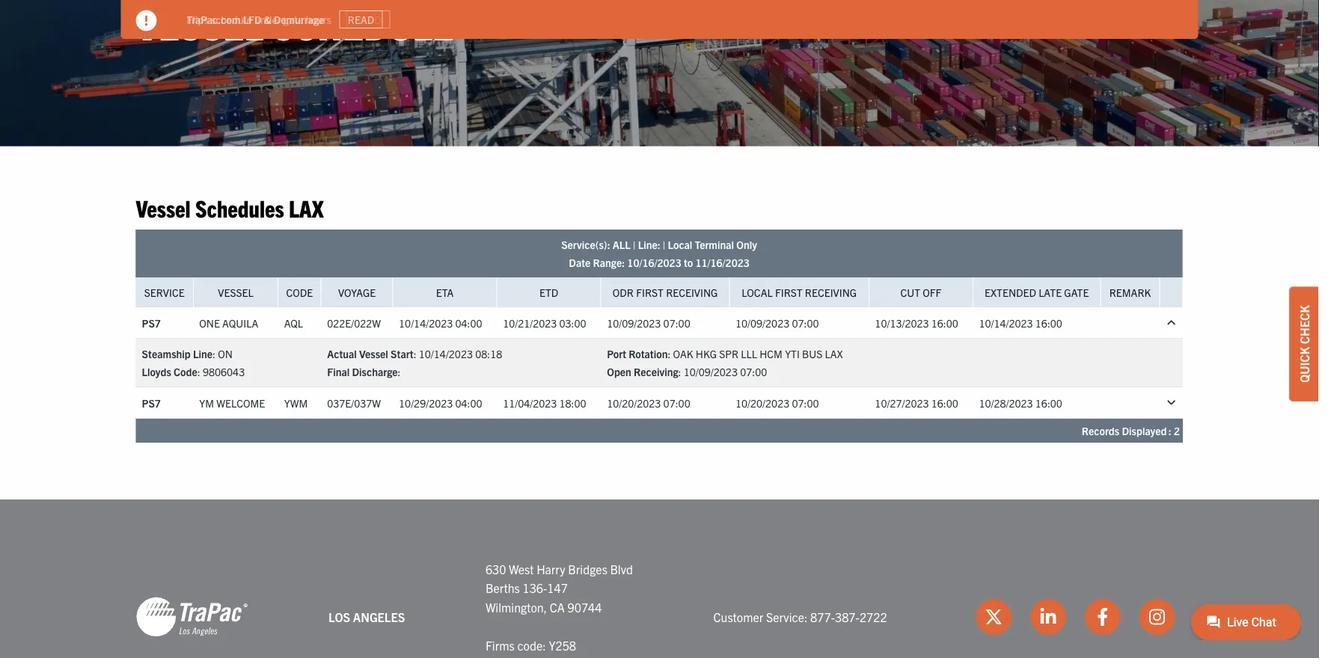 Task type: locate. For each thing, give the bounding box(es) containing it.
1 vertical spatial vessel
[[218, 286, 254, 299]]

code inside steamship line : on lloyds code : 9806043
[[174, 365, 197, 379]]

11/04/2023 18:00
[[503, 396, 587, 410]]

first for local
[[775, 286, 803, 299]]

16:00 for 10/27/2023 16:00
[[932, 396, 959, 410]]

10/13/2023
[[875, 316, 929, 330]]

1 vertical spatial code
[[174, 365, 197, 379]]

1 horizontal spatial vessel
[[218, 286, 254, 299]]

1 read link from the left
[[339, 10, 383, 29]]

service
[[144, 286, 185, 299]]

387-
[[835, 610, 860, 625]]

0 vertical spatial ps7
[[142, 316, 161, 330]]

quick check link
[[1290, 287, 1320, 402]]

hours
[[306, 12, 332, 26]]

04:00 right the 10/29/2023
[[455, 396, 482, 410]]

0 horizontal spatial code
[[174, 365, 197, 379]]

firms code:  y258
[[486, 638, 576, 653]]

quick
[[1297, 347, 1312, 383]]

0 vertical spatial code
[[286, 286, 313, 299]]

16:00 right 10/28/2023
[[1036, 396, 1063, 410]]

0 horizontal spatial local
[[668, 238, 693, 251]]

: down the 10/14/2023 04:00 at the left of the page
[[414, 347, 417, 361]]

0 horizontal spatial 10/20/2023 07:00
[[607, 396, 691, 410]]

eta
[[436, 286, 454, 299]]

10/20/2023
[[607, 396, 661, 410], [736, 396, 790, 410]]

1 read from the left
[[348, 13, 374, 26]]

04:00
[[455, 316, 482, 330], [455, 396, 482, 410]]

16:00 right 10/27/2023
[[932, 396, 959, 410]]

0 vertical spatial 04:00
[[455, 316, 482, 330]]

10/29/2023 04:00
[[399, 396, 482, 410]]

vessel inside actual vessel start : 10/14/2023 08:18 final discharge :
[[359, 347, 388, 361]]

receiving
[[666, 286, 718, 299], [805, 286, 857, 299], [634, 365, 679, 379]]

final
[[327, 365, 350, 379]]

: left 2
[[1169, 424, 1172, 438]]

07:00 up oak
[[664, 316, 691, 330]]

service(s): all | line: | local terminal only date range: 10/16/2023 to 11/16/2023
[[562, 238, 757, 269]]

vessel
[[136, 193, 191, 222], [218, 286, 254, 299], [359, 347, 388, 361]]

: left oak
[[668, 347, 671, 361]]

spr
[[720, 347, 739, 361]]

07:00 inside port rotation : oak hkg spr lll hcm yti bus lax open receiving : 10/09/2023 07:00
[[740, 365, 767, 379]]

0 horizontal spatial vessel
[[136, 193, 191, 222]]

lax
[[289, 193, 324, 222], [825, 347, 843, 361]]

07:00 down oak
[[664, 396, 691, 410]]

first right odr
[[636, 286, 664, 299]]

10/20/2023 07:00 down open
[[607, 396, 691, 410]]

147
[[547, 581, 568, 596]]

10/20/2023 07:00
[[607, 396, 691, 410], [736, 396, 819, 410]]

lll
[[741, 347, 757, 361]]

receiving down to
[[666, 286, 718, 299]]

one
[[199, 316, 220, 330]]

trapac.com
[[187, 12, 241, 26]]

code down line
[[174, 365, 197, 379]]

records displayed : 2
[[1082, 424, 1180, 438]]

port
[[607, 347, 627, 361]]

footer
[[0, 500, 1320, 659]]

10/14/2023 down the eta
[[399, 316, 453, 330]]

1 vertical spatial ps7
[[142, 396, 161, 410]]

2 10/09/2023 07:00 from the left
[[736, 316, 819, 330]]

1 vertical spatial lax
[[825, 347, 843, 361]]

flips schedule under gate hours
[[187, 12, 332, 26]]

10/27/2023 16:00
[[875, 396, 959, 410]]

03:00
[[560, 316, 587, 330]]

1 horizontal spatial 10/20/2023 07:00
[[736, 396, 819, 410]]

under
[[255, 12, 281, 26]]

firms
[[486, 638, 515, 653]]

service(s):
[[562, 238, 610, 251]]

| right all
[[633, 238, 636, 251]]

: down line
[[197, 365, 200, 379]]

ps7 down lloyds
[[142, 396, 161, 410]]

steamship
[[142, 347, 191, 361]]

0 horizontal spatial first
[[636, 286, 664, 299]]

ps7 for one aquila
[[142, 316, 161, 330]]

schedule
[[211, 12, 252, 26]]

cut off
[[901, 286, 942, 299]]

line:
[[638, 238, 661, 251]]

y258
[[549, 638, 576, 653]]

10/09/2023 down hkg
[[684, 365, 738, 379]]

10/20/2023 07:00 down hcm at the bottom of page
[[736, 396, 819, 410]]

10/14/2023 for 10/14/2023 16:00
[[979, 316, 1033, 330]]

10/09/2023 07:00 up hcm at the bottom of page
[[736, 316, 819, 330]]

2 read link from the left
[[347, 10, 390, 29]]

1 horizontal spatial 10/20/2023
[[736, 396, 790, 410]]

0 vertical spatial local
[[668, 238, 693, 251]]

lax inside port rotation : oak hkg spr lll hcm yti bus lax open receiving : 10/09/2023 07:00
[[825, 347, 843, 361]]

local up to
[[668, 238, 693, 251]]

vessel schedules lax
[[136, 193, 324, 222]]

1 04:00 from the top
[[455, 316, 482, 330]]

10/14/2023 down extended at the right top of the page
[[979, 316, 1033, 330]]

customer service: 877-387-2722
[[714, 610, 887, 625]]

1 first from the left
[[636, 286, 664, 299]]

harry
[[537, 562, 566, 577]]

0 horizontal spatial 10/09/2023 07:00
[[607, 316, 691, 330]]

1 horizontal spatial 10/09/2023 07:00
[[736, 316, 819, 330]]

etd
[[540, 286, 559, 299]]

bus
[[802, 347, 823, 361]]

read link for flips schedule under gate hours
[[347, 10, 390, 29]]

07:00 down lll on the right of the page
[[740, 365, 767, 379]]

2 vertical spatial vessel
[[359, 347, 388, 361]]

2 first from the left
[[775, 286, 803, 299]]

customer
[[714, 610, 764, 625]]

vessel for vessel schedules lax
[[136, 193, 191, 222]]

2 ps7 from the top
[[142, 396, 161, 410]]

extended
[[985, 286, 1037, 299]]

1 ps7 from the top
[[142, 316, 161, 330]]

136-
[[523, 581, 547, 596]]

aql
[[284, 316, 303, 330]]

2 04:00 from the top
[[455, 396, 482, 410]]

blvd
[[610, 562, 633, 577]]

0 horizontal spatial 10/20/2023
[[607, 396, 661, 410]]

hkg
[[696, 347, 717, 361]]

1 horizontal spatial local
[[742, 286, 773, 299]]

1 horizontal spatial |
[[663, 238, 666, 251]]

10/21/2023 03:00
[[503, 316, 587, 330]]

receiving up bus on the bottom right of page
[[805, 286, 857, 299]]

odr first receiving
[[613, 286, 718, 299]]

ca
[[550, 600, 565, 615]]

16:00 down off
[[932, 316, 959, 330]]

receiving down the rotation
[[634, 365, 679, 379]]

10/09/2023 07:00
[[607, 316, 691, 330], [736, 316, 819, 330]]

: down oak
[[679, 365, 682, 379]]

18:00
[[560, 396, 587, 410]]

code up aql
[[286, 286, 313, 299]]

07:00
[[664, 316, 691, 330], [792, 316, 819, 330], [740, 365, 767, 379], [664, 396, 691, 410], [792, 396, 819, 410]]

ym welcome
[[199, 396, 265, 410]]

read link
[[339, 10, 383, 29], [347, 10, 390, 29]]

first
[[636, 286, 664, 299], [775, 286, 803, 299]]

1 horizontal spatial code
[[286, 286, 313, 299]]

0 horizontal spatial |
[[633, 238, 636, 251]]

1 vertical spatial 04:00
[[455, 396, 482, 410]]

first up yti
[[775, 286, 803, 299]]

10/09/2023 07:00 up the rotation
[[607, 316, 691, 330]]

hcm
[[760, 347, 783, 361]]

2 read from the left
[[355, 13, 382, 26]]

10/14/2023 for 10/14/2023 04:00
[[399, 316, 453, 330]]

lax right the schedules
[[289, 193, 324, 222]]

1 10/20/2023 07:00 from the left
[[607, 396, 691, 410]]

receiving for odr first receiving
[[666, 286, 718, 299]]

oak
[[673, 347, 694, 361]]

10/09/2023 down odr
[[607, 316, 661, 330]]

0 vertical spatial vessel
[[136, 193, 191, 222]]

ps7
[[142, 316, 161, 330], [142, 396, 161, 410]]

0 vertical spatial lax
[[289, 193, 324, 222]]

1 horizontal spatial first
[[775, 286, 803, 299]]

1 horizontal spatial lax
[[825, 347, 843, 361]]

10/20/2023 down open
[[607, 396, 661, 410]]

extended late gate
[[985, 286, 1089, 299]]

16:00 down late
[[1036, 316, 1063, 330]]

10/14/2023 down the 10/14/2023 04:00 at the left of the page
[[419, 347, 473, 361]]

local down 11/16/2023
[[742, 286, 773, 299]]

first for odr
[[636, 286, 664, 299]]

10/09/2023
[[607, 316, 661, 330], [736, 316, 790, 330], [684, 365, 738, 379]]

wilmington,
[[486, 600, 547, 615]]

local
[[668, 238, 693, 251], [742, 286, 773, 299]]

| right line:
[[663, 238, 666, 251]]

10/21/2023
[[503, 316, 557, 330]]

04:00 up the 08:18
[[455, 316, 482, 330]]

lax right bus on the bottom right of page
[[825, 347, 843, 361]]

displayed
[[1122, 424, 1167, 438]]

07:00 down bus on the bottom right of page
[[792, 396, 819, 410]]

ps7 down service
[[142, 316, 161, 330]]

berths
[[486, 581, 520, 596]]

2 horizontal spatial vessel
[[359, 347, 388, 361]]

actual vessel start : 10/14/2023 08:18 final discharge :
[[327, 347, 502, 379]]

10/14/2023
[[399, 316, 453, 330], [979, 316, 1033, 330], [419, 347, 473, 361]]

10/20/2023 down hcm at the bottom of page
[[736, 396, 790, 410]]

trapac.com lfd & demurrage
[[187, 12, 324, 26]]

2 10/20/2023 from the left
[[736, 396, 790, 410]]



Task type: describe. For each thing, give the bounding box(es) containing it.
on
[[218, 347, 233, 361]]

10/28/2023
[[979, 396, 1033, 410]]

odr
[[613, 286, 634, 299]]

ps7 for ym welcome
[[142, 396, 161, 410]]

16:00 for 10/13/2023 16:00
[[932, 316, 959, 330]]

vessel for vessel
[[218, 286, 254, 299]]

remark
[[1110, 286, 1152, 299]]

schedules
[[195, 193, 284, 222]]

receiving for local first receiving
[[805, 286, 857, 299]]

10/14/2023 inside actual vessel start : 10/14/2023 08:18 final discharge :
[[419, 347, 473, 361]]

: down start
[[398, 365, 401, 379]]

ym
[[199, 396, 214, 410]]

11/04/2023
[[503, 396, 557, 410]]

quick check
[[1297, 306, 1312, 383]]

037e/037w
[[327, 396, 381, 410]]

steamship line : on lloyds code : 9806043
[[142, 347, 245, 379]]

voyage
[[338, 286, 376, 299]]

local first receiving
[[742, 286, 857, 299]]

los angeles
[[329, 610, 405, 625]]

10/16/2023
[[628, 256, 682, 269]]

2 | from the left
[[663, 238, 666, 251]]

10/28/2023 16:00
[[979, 396, 1063, 410]]

date
[[569, 256, 591, 269]]

check
[[1297, 306, 1312, 344]]

1 10/09/2023 07:00 from the left
[[607, 316, 691, 330]]

range:
[[593, 256, 625, 269]]

rotation
[[629, 347, 668, 361]]

0 horizontal spatial lax
[[289, 193, 324, 222]]

630 west harry bridges blvd berths 136-147 wilmington, ca 90744
[[486, 562, 633, 615]]

late
[[1039, 286, 1062, 299]]

lfd
[[243, 12, 262, 26]]

discharge
[[352, 365, 398, 379]]

2722
[[860, 610, 887, 625]]

west
[[509, 562, 534, 577]]

all
[[613, 238, 631, 251]]

code:
[[518, 638, 546, 653]]

07:00 down local first receiving
[[792, 316, 819, 330]]

ywm
[[284, 396, 308, 410]]

angeles
[[353, 610, 405, 625]]

receiving inside port rotation : oak hkg spr lll hcm yti bus lax open receiving : 10/09/2023 07:00
[[634, 365, 679, 379]]

2
[[1174, 424, 1180, 438]]

aquila
[[222, 316, 258, 330]]

open
[[607, 365, 632, 379]]

90744
[[568, 600, 602, 615]]

lloyds
[[142, 365, 171, 379]]

cut
[[901, 286, 921, 299]]

08:18
[[475, 347, 502, 361]]

1 | from the left
[[633, 238, 636, 251]]

read link for trapac.com lfd & demurrage
[[339, 10, 383, 29]]

welcome
[[217, 396, 265, 410]]

los
[[329, 610, 350, 625]]

only
[[737, 238, 757, 251]]

022e/022w
[[327, 316, 381, 330]]

yti
[[785, 347, 800, 361]]

16:00 for 10/28/2023 16:00
[[1036, 396, 1063, 410]]

gate
[[284, 12, 303, 26]]

10/09/2023 inside port rotation : oak hkg spr lll hcm yti bus lax open receiving : 10/09/2023 07:00
[[684, 365, 738, 379]]

16:00 for 10/14/2023 16:00
[[1036, 316, 1063, 330]]

04:00 for 10/14/2023 04:00
[[455, 316, 482, 330]]

off
[[923, 286, 942, 299]]

04:00 for 10/29/2023 04:00
[[455, 396, 482, 410]]

actual
[[327, 347, 357, 361]]

10/14/2023 16:00
[[979, 316, 1063, 330]]

10/27/2023
[[875, 396, 929, 410]]

footer containing 630 west harry bridges blvd
[[0, 500, 1320, 659]]

los angeles image
[[136, 596, 248, 638]]

records
[[1082, 424, 1120, 438]]

port rotation : oak hkg spr lll hcm yti bus lax open receiving : 10/09/2023 07:00
[[607, 347, 843, 379]]

1 10/20/2023 from the left
[[607, 396, 661, 410]]

: left the on
[[213, 347, 216, 361]]

10/13/2023 16:00
[[875, 316, 959, 330]]

read for flips schedule under gate hours
[[355, 13, 382, 26]]

local inside service(s): all | line: | local terminal only date range: 10/16/2023 to 11/16/2023
[[668, 238, 693, 251]]

read for trapac.com lfd & demurrage
[[348, 13, 374, 26]]

line
[[193, 347, 213, 361]]

1 vertical spatial local
[[742, 286, 773, 299]]

&
[[264, 12, 271, 26]]

2 10/20/2023 07:00 from the left
[[736, 396, 819, 410]]

solid image
[[136, 10, 157, 31]]

9806043
[[203, 365, 245, 379]]

terminal
[[695, 238, 734, 251]]

877-
[[811, 610, 835, 625]]

bridges
[[568, 562, 608, 577]]

11/16/2023
[[696, 256, 750, 269]]

10/09/2023 up hcm at the bottom of page
[[736, 316, 790, 330]]

flips
[[187, 12, 209, 26]]

gate
[[1065, 286, 1089, 299]]

start
[[391, 347, 414, 361]]

service:
[[766, 610, 808, 625]]

to
[[684, 256, 693, 269]]



Task type: vqa. For each thing, say whether or not it's contained in the screenshot.


